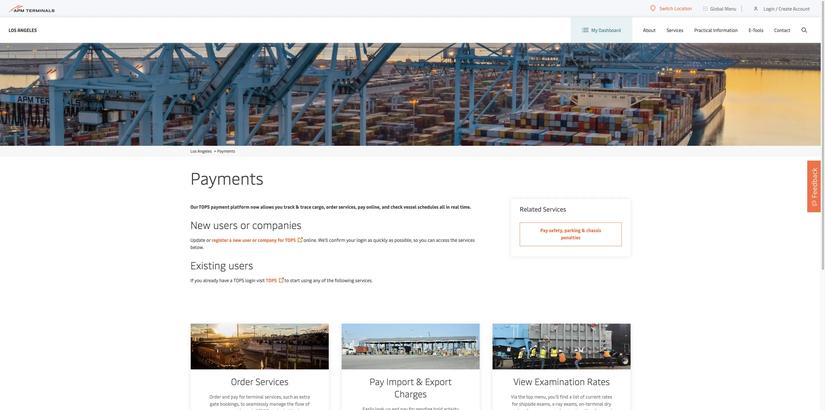 Task type: locate. For each thing, give the bounding box(es) containing it.
import
[[386, 376, 414, 388]]

the inside 'order and pay for terminal services, such as extra gate bookings, to seamlessly manage the flow of your cargo through apm terminals. it's al'
[[287, 401, 294, 408]]

1 horizontal spatial your
[[346, 237, 356, 244]]

1 vertical spatial your
[[215, 409, 224, 411]]

&
[[296, 204, 299, 210], [582, 228, 586, 234], [416, 376, 423, 388]]

1 horizontal spatial login
[[357, 237, 367, 244]]

1 horizontal spatial and
[[382, 204, 390, 210]]

pay inside pay import & export charges
[[370, 376, 384, 388]]

0 vertical spatial to
[[285, 278, 289, 284]]

0 vertical spatial order
[[231, 376, 253, 388]]

services, up manage
[[265, 394, 282, 401]]

& left export
[[416, 376, 423, 388]]

tools
[[753, 27, 764, 33]]

new users or companies
[[191, 218, 302, 232]]

or right the update
[[207, 237, 211, 244]]

0 vertical spatial los
[[9, 27, 17, 33]]

services
[[667, 27, 684, 33], [543, 205, 566, 214], [255, 376, 288, 388]]

as
[[368, 237, 372, 244], [389, 237, 394, 244], [294, 394, 298, 401]]

manage
[[269, 401, 286, 408]]

on-
[[579, 401, 586, 408]]

order
[[231, 376, 253, 388], [209, 394, 221, 401]]

company
[[258, 237, 277, 244]]

your right confirm
[[346, 237, 356, 244]]

order up bookings,
[[231, 376, 253, 388]]

1 horizontal spatial order
[[231, 376, 253, 388]]

login / create account link
[[753, 0, 810, 17]]

time.
[[460, 204, 471, 210]]

1 vertical spatial angeles
[[198, 149, 212, 154]]

0 horizontal spatial for
[[239, 394, 245, 401]]

your down the gate
[[215, 409, 224, 411]]

and inside via the top menu, you'll find a list of current rates for shipside exams, x-ray exams, on-terminal dry and reefer exams, out of gauge handling fees a
[[511, 409, 519, 411]]

los angeles link
[[9, 27, 37, 34], [191, 149, 212, 154]]

our
[[191, 204, 198, 210]]

real
[[451, 204, 459, 210]]

1 horizontal spatial you
[[275, 204, 283, 210]]

services for order services
[[255, 376, 288, 388]]

order inside 'order and pay for terminal services, such as extra gate bookings, to seamlessly manage the flow of your cargo through apm terminals. it's al'
[[209, 394, 221, 401]]

related services
[[520, 205, 566, 214]]

payments
[[217, 149, 235, 154], [191, 167, 264, 189]]

1 vertical spatial los
[[191, 149, 197, 154]]

online,
[[367, 204, 381, 210]]

2 vertical spatial and
[[511, 409, 519, 411]]

2 horizontal spatial for
[[512, 401, 518, 408]]

you inside "online. we'll confirm your login as quickly as possible, so you can access the services below."
[[419, 237, 427, 244]]

my
[[592, 27, 598, 33]]

2 horizontal spatial &
[[582, 228, 586, 234]]

0 horizontal spatial pay
[[231, 394, 238, 401]]

angeles
[[17, 27, 37, 33], [198, 149, 212, 154]]

users up if you already have a tops login visit
[[229, 258, 253, 272]]

all
[[440, 204, 445, 210]]

2 vertical spatial for
[[512, 401, 518, 408]]

1 vertical spatial terminal
[[586, 401, 603, 408]]

0 vertical spatial login
[[357, 237, 367, 244]]

0 vertical spatial and
[[382, 204, 390, 210]]

2 horizontal spatial as
[[389, 237, 394, 244]]

services down switch location
[[667, 27, 684, 33]]

start
[[290, 278, 300, 284]]

pay for pay safety, parking & chassis penalties
[[541, 228, 548, 234]]

update
[[191, 237, 205, 244]]

export
[[425, 376, 452, 388]]

users for new
[[213, 218, 238, 232]]

have
[[219, 278, 229, 284]]

menu,
[[534, 394, 547, 401]]

0 horizontal spatial your
[[215, 409, 224, 411]]

for
[[278, 237, 284, 244], [239, 394, 245, 401], [512, 401, 518, 408]]

los angeles > payments
[[191, 149, 235, 154]]

1 vertical spatial a
[[230, 278, 233, 284]]

as inside 'order and pay for terminal services, such as extra gate bookings, to seamlessly manage the flow of your cargo through apm terminals. it's al'
[[294, 394, 298, 401]]

tops link
[[266, 278, 277, 284]]

order up the gate
[[209, 394, 221, 401]]

0 vertical spatial terminal
[[246, 394, 263, 401]]

or
[[240, 218, 250, 232], [207, 237, 211, 244], [252, 237, 257, 244]]

login inside "online. we'll confirm your login as quickly as possible, so you can access the services below."
[[357, 237, 367, 244]]

the inside "online. we'll confirm your login as quickly as possible, so you can access the services below."
[[451, 237, 458, 244]]

e-tools
[[749, 27, 764, 33]]

of down extra
[[305, 401, 310, 408]]

1 horizontal spatial terminal
[[586, 401, 603, 408]]

practical information
[[695, 27, 738, 33]]

users up register
[[213, 218, 238, 232]]

as up flow
[[294, 394, 298, 401]]

access
[[436, 237, 450, 244]]

1 vertical spatial users
[[229, 258, 253, 272]]

the up it's
[[287, 401, 294, 408]]

create
[[779, 5, 792, 12]]

as right quickly
[[389, 237, 394, 244]]

1 vertical spatial order
[[209, 394, 221, 401]]

contact
[[775, 27, 791, 33]]

you left track
[[275, 204, 283, 210]]

payment
[[211, 204, 230, 210]]

2 vertical spatial &
[[416, 376, 423, 388]]

to start using any of the following services.
[[285, 278, 373, 284]]

0 horizontal spatial services,
[[265, 394, 282, 401]]

0 vertical spatial pay
[[358, 204, 365, 210]]

dashboard
[[599, 27, 621, 33]]

pay left import at the bottom
[[370, 376, 384, 388]]

practical information button
[[695, 17, 738, 43]]

2 horizontal spatial services
[[667, 27, 684, 33]]

and left check
[[382, 204, 390, 210]]

exams, down menu, at the right
[[537, 401, 551, 408]]

menu
[[725, 5, 737, 12]]

online. we'll confirm your login as quickly as possible, so you can access the services below.
[[191, 237, 475, 251]]

top
[[526, 394, 533, 401]]

2 horizontal spatial you
[[419, 237, 427, 244]]

dry
[[605, 401, 611, 408]]

0 horizontal spatial terminal
[[246, 394, 263, 401]]

terminal up seamlessly
[[246, 394, 263, 401]]

pay inside 'order and pay for terminal services, such as extra gate bookings, to seamlessly manage the flow of your cargo through apm terminals. it's al'
[[231, 394, 238, 401]]

apm
[[255, 409, 265, 411]]

new
[[233, 237, 241, 244]]

pay for pay import & export charges
[[370, 376, 384, 388]]

possible,
[[395, 237, 412, 244]]

contact button
[[775, 17, 791, 43]]

for up through
[[239, 394, 245, 401]]

exams, left out
[[533, 409, 547, 411]]

0 vertical spatial angeles
[[17, 27, 37, 33]]

0 horizontal spatial login
[[245, 278, 256, 284]]

quickly
[[374, 237, 388, 244]]

the right access on the bottom right
[[451, 237, 458, 244]]

or right the user
[[252, 237, 257, 244]]

list
[[573, 394, 579, 401]]

login left quickly
[[357, 237, 367, 244]]

global
[[711, 5, 724, 12]]

user
[[242, 237, 251, 244]]

2 vertical spatial you
[[195, 278, 202, 284]]

fees
[[595, 409, 603, 411]]

check
[[391, 204, 403, 210]]

we'll
[[318, 237, 328, 244]]

1 horizontal spatial to
[[285, 278, 289, 284]]

1 horizontal spatial as
[[368, 237, 372, 244]]

1 vertical spatial los angeles link
[[191, 149, 212, 154]]

1 horizontal spatial los
[[191, 149, 197, 154]]

0 vertical spatial los angeles link
[[9, 27, 37, 34]]

la-online services image
[[0, 43, 821, 146]]

users for existing
[[229, 258, 253, 272]]

platform
[[231, 204, 250, 210]]

pay
[[541, 228, 548, 234], [370, 376, 384, 388]]

of
[[322, 278, 326, 284], [580, 394, 585, 401], [305, 401, 310, 408], [557, 409, 561, 411]]

1 horizontal spatial &
[[416, 376, 423, 388]]

your inside 'order and pay for terminal services, such as extra gate bookings, to seamlessly manage the flow of your cargo through apm terminals. it's al'
[[215, 409, 224, 411]]

0 horizontal spatial to
[[240, 401, 245, 408]]

0 vertical spatial your
[[346, 237, 356, 244]]

as left quickly
[[368, 237, 372, 244]]

0 vertical spatial pay
[[541, 228, 548, 234]]

0 horizontal spatial los angeles link
[[9, 27, 37, 34]]

order
[[326, 204, 338, 210]]

pay left online,
[[358, 204, 365, 210]]

a left list
[[569, 394, 572, 401]]

0 horizontal spatial as
[[294, 394, 298, 401]]

below.
[[191, 244, 204, 251]]

and left reefer
[[511, 409, 519, 411]]

0 horizontal spatial los
[[9, 27, 17, 33]]

a
[[229, 237, 232, 244], [230, 278, 233, 284], [569, 394, 572, 401]]

to up through
[[240, 401, 245, 408]]

1 horizontal spatial angeles
[[198, 149, 212, 154]]

for right company
[[278, 237, 284, 244]]

0 horizontal spatial angeles
[[17, 27, 37, 33]]

services up such
[[255, 376, 288, 388]]

1 vertical spatial services
[[543, 205, 566, 214]]

0 horizontal spatial and
[[222, 394, 230, 401]]

1 vertical spatial and
[[222, 394, 230, 401]]

0 vertical spatial services,
[[339, 204, 357, 210]]

terminal
[[246, 394, 263, 401], [586, 401, 603, 408]]

to left start
[[285, 278, 289, 284]]

1 horizontal spatial pay
[[541, 228, 548, 234]]

1 horizontal spatial services
[[543, 205, 566, 214]]

extra
[[299, 394, 310, 401]]

vessel
[[404, 204, 417, 210]]

terminal inside 'order and pay for terminal services, such as extra gate bookings, to seamlessly manage the flow of your cargo through apm terminals. it's al'
[[246, 394, 263, 401]]

& left trace in the left of the page
[[296, 204, 299, 210]]

so
[[414, 237, 418, 244]]

1 vertical spatial for
[[239, 394, 245, 401]]

0 vertical spatial you
[[275, 204, 283, 210]]

terminal inside via the top menu, you'll find a list of current rates for shipside exams, x-ray exams, on-terminal dry and reefer exams, out of gauge handling fees a
[[586, 401, 603, 408]]

services up safety,
[[543, 205, 566, 214]]

angeles for los angeles
[[17, 27, 37, 33]]

0 horizontal spatial pay
[[370, 376, 384, 388]]

services, right the order
[[339, 204, 357, 210]]

1 vertical spatial payments
[[191, 167, 264, 189]]

1 vertical spatial pay
[[231, 394, 238, 401]]

2 horizontal spatial and
[[511, 409, 519, 411]]

pay left safety,
[[541, 228, 548, 234]]

1 horizontal spatial for
[[278, 237, 284, 244]]

& left chassis
[[582, 228, 586, 234]]

tops
[[199, 204, 210, 210], [285, 237, 296, 244], [234, 278, 244, 284], [266, 278, 277, 284]]

the right via
[[518, 394, 525, 401]]

pay inside the pay safety, parking & chassis penalties
[[541, 228, 548, 234]]

1 vertical spatial &
[[582, 228, 586, 234]]

1 vertical spatial pay
[[370, 376, 384, 388]]

x-
[[552, 401, 556, 408]]

1 vertical spatial to
[[240, 401, 245, 408]]

for down via
[[512, 401, 518, 408]]

0 vertical spatial users
[[213, 218, 238, 232]]

login left the visit
[[245, 278, 256, 284]]

0 horizontal spatial order
[[209, 394, 221, 401]]

0 horizontal spatial services
[[255, 376, 288, 388]]

1 vertical spatial services,
[[265, 394, 282, 401]]

you right if
[[195, 278, 202, 284]]

users
[[213, 218, 238, 232], [229, 258, 253, 272]]

and up bookings,
[[222, 394, 230, 401]]

via the top menu, you'll find a list of current rates for shipside exams, x-ray exams, on-terminal dry and reefer exams, out of gauge handling fees a
[[511, 394, 612, 411]]

1 vertical spatial login
[[245, 278, 256, 284]]

already
[[203, 278, 218, 284]]

global menu
[[711, 5, 737, 12]]

pay up bookings,
[[231, 394, 238, 401]]

ray
[[556, 401, 563, 408]]

0 horizontal spatial or
[[207, 237, 211, 244]]

2 vertical spatial a
[[569, 394, 572, 401]]

the
[[451, 237, 458, 244], [327, 278, 334, 284], [518, 394, 525, 401], [287, 401, 294, 408]]

cargo,
[[312, 204, 325, 210]]

e-
[[749, 27, 753, 33]]

pay import charges image
[[342, 324, 480, 370]]

you right so on the bottom
[[419, 237, 427, 244]]

2 vertical spatial services
[[255, 376, 288, 388]]

to inside 'order and pay for terminal services, such as extra gate bookings, to seamlessly manage the flow of your cargo through apm terminals. it's al'
[[240, 401, 245, 408]]

1 horizontal spatial services,
[[339, 204, 357, 210]]

or up the user
[[240, 218, 250, 232]]

0 horizontal spatial &
[[296, 204, 299, 210]]

parking
[[565, 228, 581, 234]]

a left new
[[229, 237, 232, 244]]

1 vertical spatial you
[[419, 237, 427, 244]]

terminal up fees
[[586, 401, 603, 408]]

a right have
[[230, 278, 233, 284]]

such
[[283, 394, 292, 401]]



Task type: vqa. For each thing, say whether or not it's contained in the screenshot.
Terminal within Order and pay for terminal services, such as extra gate bookings, to seamlessly manage the flow of your cargo through APM Terminals. It's al
yes



Task type: describe. For each thing, give the bounding box(es) containing it.
using
[[301, 278, 312, 284]]

pay import & export charges
[[370, 376, 452, 401]]

0 vertical spatial services
[[667, 27, 684, 33]]

feedback
[[810, 168, 820, 199]]

services.
[[355, 278, 373, 284]]

examination
[[535, 376, 585, 388]]

0 vertical spatial a
[[229, 237, 232, 244]]

allows
[[261, 204, 274, 210]]

find
[[560, 394, 568, 401]]

exams, up gauge
[[564, 401, 578, 408]]

cargo
[[226, 409, 237, 411]]

your inside "online. we'll confirm your login as quickly as possible, so you can access the services below."
[[346, 237, 356, 244]]

1 horizontal spatial los angeles link
[[191, 149, 212, 154]]

following
[[335, 278, 354, 284]]

rates
[[602, 394, 612, 401]]

it's
[[288, 409, 294, 411]]

in
[[446, 204, 450, 210]]

/
[[776, 5, 778, 12]]

account
[[793, 5, 810, 12]]

login
[[764, 5, 775, 12]]

angeles for los angeles > payments
[[198, 149, 212, 154]]

2 horizontal spatial or
[[252, 237, 257, 244]]

order services
[[231, 376, 288, 388]]

order services image
[[191, 324, 329, 370]]

via
[[511, 394, 517, 401]]

visit
[[257, 278, 265, 284]]

services
[[459, 237, 475, 244]]

existing users
[[191, 258, 253, 272]]

trace
[[300, 204, 311, 210]]

view examination rates
[[513, 376, 610, 388]]

for inside 'order and pay for terminal services, such as extra gate bookings, to seamlessly manage the flow of your cargo through apm terminals. it's al'
[[239, 394, 245, 401]]

the right any
[[327, 278, 334, 284]]

login / create account
[[764, 5, 810, 12]]

terminals.
[[266, 409, 287, 411]]

flow
[[295, 401, 304, 408]]

schedules
[[418, 204, 439, 210]]

& inside the pay safety, parking & chassis penalties
[[582, 228, 586, 234]]

tops right the visit
[[266, 278, 277, 284]]

existing
[[191, 258, 226, 272]]

services for related services
[[543, 205, 566, 214]]

tops right our
[[199, 204, 210, 210]]

if
[[191, 278, 194, 284]]

register a new user or company for tops link
[[212, 237, 296, 244]]

shipside
[[519, 401, 536, 408]]

0 vertical spatial payments
[[217, 149, 235, 154]]

practical
[[695, 27, 713, 33]]

order for order services
[[231, 376, 253, 388]]

confirm
[[329, 237, 345, 244]]

services, inside 'order and pay for terminal services, such as extra gate bookings, to seamlessly manage the flow of your cargo through apm terminals. it's al'
[[265, 394, 282, 401]]

& inside pay import & export charges
[[416, 376, 423, 388]]

can
[[428, 237, 435, 244]]

as for possible,
[[389, 237, 394, 244]]

0 vertical spatial for
[[278, 237, 284, 244]]

new
[[191, 218, 211, 232]]

switch location button
[[651, 5, 692, 11]]

order and pay for terminal services, such as extra gate bookings, to seamlessly manage the flow of your cargo through apm terminals. it's al
[[208, 394, 312, 411]]

pay safety, parking & chassis penalties
[[541, 228, 601, 241]]

1 horizontal spatial pay
[[358, 204, 365, 210]]

location
[[675, 5, 692, 11]]

e-tools button
[[749, 17, 764, 43]]

break bulk at port elizabeth usa image
[[493, 324, 631, 370]]

my dashboard button
[[582, 17, 621, 43]]

of right list
[[580, 394, 585, 401]]

tops left online.
[[285, 237, 296, 244]]

online.
[[304, 237, 317, 244]]

bookings,
[[220, 401, 239, 408]]

penalties
[[561, 235, 581, 241]]

los angeles
[[9, 27, 37, 33]]

related
[[520, 205, 542, 214]]

seamlessly
[[246, 401, 268, 408]]

the inside via the top menu, you'll find a list of current rates for shipside exams, x-ray exams, on-terminal dry and reefer exams, out of gauge handling fees a
[[518, 394, 525, 401]]

switch location
[[660, 5, 692, 11]]

services button
[[667, 17, 684, 43]]

register a new user or company for tops
[[212, 237, 296, 244]]

0 vertical spatial &
[[296, 204, 299, 210]]

track
[[284, 204, 295, 210]]

>
[[214, 149, 216, 154]]

chassis
[[587, 228, 601, 234]]

about
[[644, 27, 656, 33]]

tops right have
[[234, 278, 244, 284]]

los for los angeles
[[9, 27, 17, 33]]

register
[[212, 237, 228, 244]]

as for extra
[[294, 394, 298, 401]]

global menu button
[[698, 0, 743, 17]]

gauge
[[562, 409, 575, 411]]

switch
[[660, 5, 674, 11]]

1 horizontal spatial or
[[240, 218, 250, 232]]

rates
[[587, 376, 610, 388]]

order for order and pay for terminal services, such as extra gate bookings, to seamlessly manage the flow of your cargo through apm terminals. it's al
[[209, 394, 221, 401]]

now
[[251, 204, 259, 210]]

for inside via the top menu, you'll find a list of current rates for shipside exams, x-ray exams, on-terminal dry and reefer exams, out of gauge handling fees a
[[512, 401, 518, 408]]

out
[[549, 409, 555, 411]]

los for los angeles > payments
[[191, 149, 197, 154]]

pay import & export charges link
[[342, 324, 480, 411]]

and inside 'order and pay for terminal services, such as extra gate bookings, to seamlessly manage the flow of your cargo through apm terminals. it's al'
[[222, 394, 230, 401]]

my dashboard
[[592, 27, 621, 33]]

of inside 'order and pay for terminal services, such as extra gate bookings, to seamlessly manage the flow of your cargo through apm terminals. it's al'
[[305, 401, 310, 408]]

reefer
[[520, 409, 532, 411]]

0 horizontal spatial you
[[195, 278, 202, 284]]

of down the ray
[[557, 409, 561, 411]]

a inside via the top menu, you'll find a list of current rates for shipside exams, x-ray exams, on-terminal dry and reefer exams, out of gauge handling fees a
[[569, 394, 572, 401]]

safety,
[[549, 228, 564, 234]]

charges
[[394, 388, 427, 401]]

of right any
[[322, 278, 326, 284]]

information
[[714, 27, 738, 33]]

if you already have a tops login visit
[[191, 278, 266, 284]]



